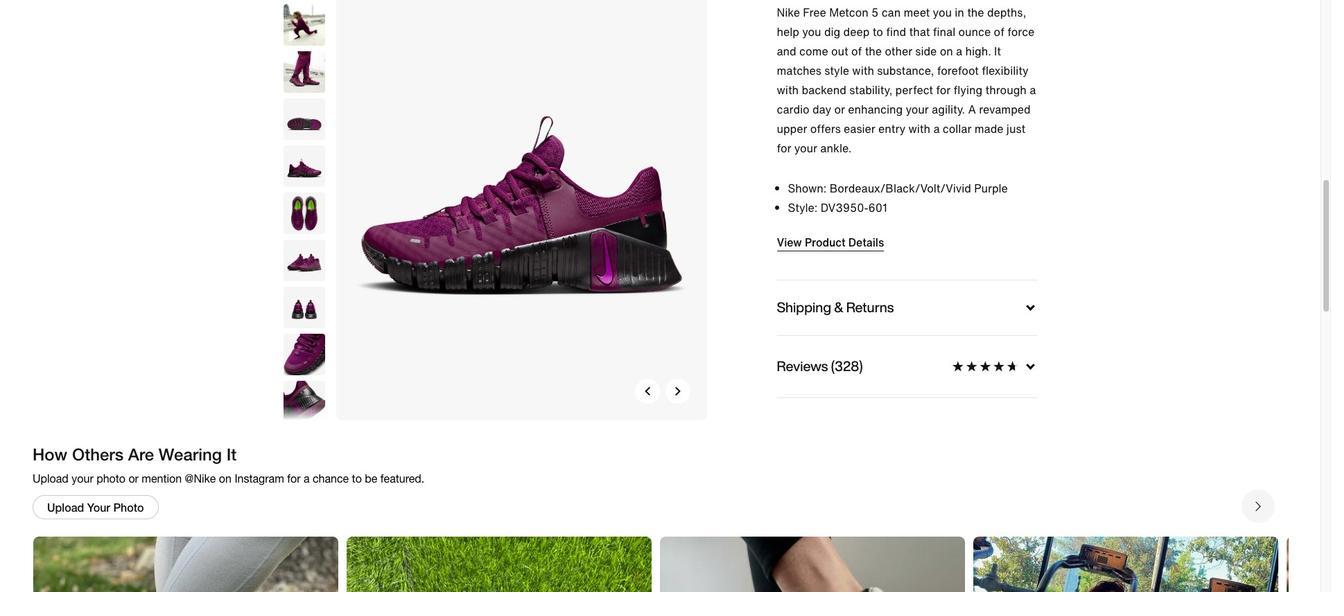 Task type: describe. For each thing, give the bounding box(es) containing it.
$50+
[[955, 337, 984, 353]]

and inside when your workouts wade into the nitty gritty, the nike free metcon 5 can meet you in the depths, help you dig deep to find that final ounce of force and come out of the other side on a high. it matches style with substance, forefoot flexibility with backend stability, perfect for flying through a cardio day or enhancing your agility. a revamped upper offers easier entry with a collar made just for your ankle.
[[777, 43, 797, 59]]

5
[[872, 4, 879, 21]]

shown: bordeaux/black/volt/vivid purple style: dv3950-601
[[788, 180, 1008, 216]]

0 horizontal spatial in
[[857, 529, 866, 546]]

1 vertical spatial for
[[777, 140, 792, 156]]

wade
[[887, 0, 915, 1]]

final
[[933, 23, 956, 40]]

day inside free standard shipping on orders $50+ and free 60-day returns for nike members.
[[798, 356, 817, 373]]

day inside when your workouts wade into the nitty gritty, the nike free metcon 5 can meet you in the depths, help you dig deep to find that final ounce of force and come out of the other side on a high. it matches style with substance, forefoot flexibility with backend stability, perfect for flying through a cardio day or enhancing your agility. a revamped upper offers easier entry with a collar made just for your ankle.
[[813, 101, 832, 118]]

more
[[991, 356, 1018, 373]]

apply
[[909, 376, 938, 392]]

it
[[995, 43, 1001, 59]]

when your workouts wade into the nitty gritty, the nike free metcon 5 can meet you in the depths, help you dig deep to find that final ounce of force and come out of the other side on a high. it matches style with substance, forefoot flexibility with backend stability, perfect for flying through a cardio day or enhancing your agility. a revamped upper offers easier entry with a collar made just for your ankle.
[[777, 0, 1037, 156]]

that
[[909, 23, 930, 40]]

free inside when your workouts wade into the nitty gritty, the nike free metcon 5 can meet you in the depths, help you dig deep to find that final ounce of force and come out of the other side on a high. it matches style with substance, forefoot flexibility with backend stability, perfect for flying through a cardio day or enhancing your agility. a revamped upper offers easier entry with a collar made just for your ankle.
[[803, 4, 827, 21]]

meet
[[904, 4, 930, 21]]

perfectly
[[927, 548, 973, 565]]

just
[[1007, 120, 1026, 137]]

they
[[887, 548, 910, 565]]

free standard shipping on orders $50+ and free 60-day returns for nike members.
[[780, 337, 1030, 373]]

0 vertical spatial of
[[994, 23, 1005, 40]]

1 horizontal spatial with
[[853, 62, 874, 79]]

help
[[777, 23, 800, 40]]

come
[[800, 43, 829, 59]]

nitty
[[961, 0, 984, 1]]

members.
[[904, 356, 956, 373]]

free
[[1009, 337, 1030, 353]]

the down to
[[865, 43, 882, 59]]

a left high.
[[956, 43, 963, 59]]

details
[[849, 234, 884, 251]]

shipping
[[855, 337, 900, 353]]

through
[[986, 82, 1027, 98]]

2 horizontal spatial for
[[936, 82, 951, 98]]

a right through
[[1030, 82, 1036, 98]]

upper
[[777, 120, 808, 137]]

or
[[835, 101, 845, 118]]

high.
[[966, 43, 992, 59]]

force
[[1008, 23, 1035, 40]]

men's
[[869, 529, 900, 546]]

in inside when your workouts wade into the nitty gritty, the nike free metcon 5 can meet you in the depths, help you dig deep to find that final ounce of force and come out of the other side on a high. it matches style with substance, forefoot flexibility with backend stability, perfect for flying through a cardio day or enhancing your agility. a revamped upper offers easier entry with a collar made just for your ankle.
[[955, 4, 965, 21]]

metcon
[[830, 4, 869, 21]]

forefoot
[[937, 62, 979, 79]]

when
[[777, 0, 807, 1]]

and inside free standard shipping on orders $50+ and free 60-day returns for nike members.
[[987, 337, 1006, 353]]

and down men's
[[865, 548, 884, 565]]

entry
[[879, 120, 906, 137]]

601
[[869, 199, 888, 216]]

next image
[[674, 387, 682, 396]]

i
[[777, 529, 780, 546]]

purple
[[974, 180, 1008, 197]]

style
[[825, 62, 850, 79]]

nike inside free standard shipping on orders $50+ and free 60-day returns for nike members.
[[878, 356, 901, 373]]

reviews
[[777, 357, 828, 377]]

0 horizontal spatial with
[[777, 82, 799, 98]]

the down nitty
[[968, 4, 985, 21]]

workouts
[[836, 0, 884, 1]]

agility.
[[932, 101, 965, 118]]

1 horizontal spatial size
[[820, 529, 841, 546]]

deep
[[844, 23, 870, 40]]

1 vertical spatial you
[[803, 23, 822, 40]]

a right these
[[1010, 529, 1017, 546]]

13
[[801, 548, 813, 565]]

exclusions
[[852, 376, 907, 392]]

backend
[[802, 82, 847, 98]]

0 horizontal spatial size
[[777, 548, 798, 565]]

perfect
[[896, 82, 933, 98]]

on inside free standard shipping on orders $50+ and free 60-day returns for nike members.
[[903, 337, 916, 353]]

free inside free standard shipping on orders $50+ and free 60-day returns for nike members.
[[780, 337, 803, 353]]

returns
[[847, 297, 894, 317]]

learn more . return policy exclusions apply
[[780, 356, 1021, 392]]

side
[[916, 43, 937, 59]]

dv3950-
[[821, 199, 869, 216]]

2 horizontal spatial in
[[998, 529, 1007, 546]]

matches
[[777, 62, 822, 79]]

1 horizontal spatial you
[[933, 4, 952, 21]]

learn
[[959, 356, 988, 373]]

policy
[[818, 376, 849, 392]]

into
[[918, 0, 938, 1]]

shipping & returns
[[777, 297, 894, 317]]

standard
[[806, 337, 852, 353]]

substance,
[[877, 62, 934, 79]]

the right the into
[[941, 0, 958, 1]]

fit
[[913, 548, 924, 565]]

collar
[[943, 120, 972, 137]]

product
[[805, 234, 846, 251]]

easier
[[844, 120, 876, 137]]

gritty,
[[987, 0, 1017, 1]]

these
[[966, 529, 995, 546]]

11
[[844, 529, 854, 546]]

revamped
[[979, 101, 1031, 118]]

shipping
[[777, 297, 832, 317]]

orders
[[919, 337, 952, 353]]



Task type: locate. For each thing, give the bounding box(es) containing it.
nike free metcon 5 women's workout shoes image
[[336, 0, 707, 421], [283, 51, 325, 93], [283, 98, 325, 140], [283, 145, 325, 187], [283, 193, 325, 234], [283, 240, 325, 281], [283, 287, 325, 328], [283, 334, 325, 376], [283, 381, 325, 423]]

size left 11
[[820, 529, 841, 546]]

with up stability,
[[853, 62, 874, 79]]

a
[[956, 43, 963, 59], [1030, 82, 1036, 98], [934, 120, 940, 137], [811, 529, 817, 546], [1010, 529, 1017, 546]]

1 vertical spatial of
[[852, 43, 862, 59]]

free down when at the right of the page
[[803, 4, 827, 21]]

out
[[831, 43, 849, 59]]

1 horizontal spatial for
[[860, 356, 875, 373]]

undefined image
[[283, 4, 325, 46]]

0 vertical spatial you
[[933, 4, 952, 21]]

a
[[968, 101, 976, 118]]

2 vertical spatial for
[[860, 356, 875, 373]]

1 vertical spatial nike
[[878, 356, 901, 373]]

your down perfect
[[906, 101, 929, 118]]

day up the return
[[798, 356, 817, 373]]

of
[[994, 23, 1005, 40], [852, 43, 862, 59]]

a left collar
[[934, 120, 940, 137]]

learn more link
[[959, 356, 1018, 373]]

ounce
[[959, 23, 991, 40]]

size left 13
[[777, 548, 798, 565]]

0 vertical spatial your
[[810, 0, 833, 1]]

0 horizontal spatial nike
[[777, 4, 800, 21]]

on inside when your workouts wade into the nitty gritty, the nike free metcon 5 can meet you in the depths, help you dig deep to find that final ounce of force and come out of the other side on a high. it matches style with substance, forefoot flexibility with backend stability, perfect for flying through a cardio day or enhancing your agility. a revamped upper offers easier entry with a collar made just for your ankle.
[[940, 43, 953, 59]]

0 vertical spatial for
[[936, 82, 951, 98]]

you down the into
[[933, 4, 952, 21]]

0 vertical spatial on
[[940, 43, 953, 59]]

size
[[820, 529, 841, 546], [777, 548, 798, 565]]

0 vertical spatial nike
[[777, 4, 800, 21]]

cardio
[[777, 101, 810, 118]]

nike down when at the right of the page
[[777, 4, 800, 21]]

your
[[810, 0, 833, 1], [906, 101, 929, 118], [795, 140, 818, 156]]

in right 11
[[857, 529, 866, 546]]

nike up exclusions
[[878, 356, 901, 373]]

for up return policy exclusions apply link
[[860, 356, 875, 373]]

free
[[803, 4, 827, 21], [780, 337, 803, 353]]

can
[[882, 4, 901, 21]]

&
[[834, 297, 844, 317]]

of right "out"
[[852, 43, 862, 59]]

0 vertical spatial day
[[813, 101, 832, 118]]

for up "agility."
[[936, 82, 951, 98]]

shown:
[[788, 180, 827, 197]]

with right entry
[[909, 120, 931, 137]]

view product details button
[[777, 234, 884, 251]]

a right wear
[[811, 529, 817, 546]]

bought
[[926, 529, 963, 546]]

on down final
[[940, 43, 953, 59]]

for inside free standard shipping on orders $50+ and free 60-day returns for nike members.
[[860, 356, 875, 373]]

with up cardio
[[777, 82, 799, 98]]

of up the it
[[994, 23, 1005, 40]]

2 vertical spatial your
[[795, 140, 818, 156]]

in down nitty
[[955, 4, 965, 21]]

day left or
[[813, 101, 832, 118]]

with
[[853, 62, 874, 79], [777, 82, 799, 98], [909, 120, 931, 137]]

1 horizontal spatial nike
[[878, 356, 901, 373]]

view
[[777, 234, 802, 251]]

for
[[936, 82, 951, 98], [777, 140, 792, 156], [860, 356, 875, 373]]

2 horizontal spatial with
[[909, 120, 931, 137]]

(328)
[[831, 357, 863, 377]]

depths,
[[988, 4, 1027, 21]]

you up come
[[803, 23, 822, 40]]

enhancing
[[848, 101, 903, 118]]

1 vertical spatial with
[[777, 82, 799, 98]]

free up '60-'
[[780, 337, 803, 353]]

dig
[[825, 23, 841, 40]]

previous image
[[643, 387, 652, 396]]

offers
[[811, 120, 841, 137]]

in
[[955, 4, 965, 21], [857, 529, 866, 546], [998, 529, 1007, 546]]

nike inside when your workouts wade into the nitty gritty, the nike free metcon 5 can meet you in the depths, help you dig deep to find that final ounce of force and come out of the other side on a high. it matches style with substance, forefoot flexibility with backend stability, perfect for flying through a cardio day or enhancing your agility. a revamped upper offers easier entry with a collar made just for your ankle.
[[777, 4, 800, 21]]

0 vertical spatial free
[[803, 4, 827, 21]]

0 horizontal spatial you
[[803, 23, 822, 40]]

for down upper
[[777, 140, 792, 156]]

1 horizontal spatial on
[[940, 43, 953, 59]]

on
[[940, 43, 953, 59], [903, 337, 916, 353]]

60-
[[780, 356, 798, 373]]

stability,
[[850, 82, 893, 98]]

1 horizontal spatial in
[[955, 4, 965, 21]]

reviews (328)
[[777, 357, 863, 377]]

in right these
[[998, 529, 1007, 546]]

on left orders
[[903, 337, 916, 353]]

i wear a size 11 in men's and bought these in a size 13 women's and they fit perfectly
[[777, 529, 1017, 565]]

day
[[813, 101, 832, 118], [798, 356, 817, 373]]

1 vertical spatial free
[[780, 337, 803, 353]]

other
[[885, 43, 913, 59]]

ankle.
[[821, 140, 852, 156]]

0 horizontal spatial on
[[903, 337, 916, 353]]

flying
[[954, 82, 983, 98]]

1 vertical spatial size
[[777, 548, 798, 565]]

and up fit
[[903, 529, 923, 546]]

the up the depths,
[[1020, 0, 1037, 1]]

return
[[780, 376, 815, 392]]

2 vertical spatial with
[[909, 120, 931, 137]]

0 horizontal spatial for
[[777, 140, 792, 156]]

1 vertical spatial day
[[798, 356, 817, 373]]

0 vertical spatial size
[[820, 529, 841, 546]]

wear
[[783, 529, 808, 546]]

your down upper
[[795, 140, 818, 156]]

to
[[873, 23, 883, 40]]

women's
[[816, 548, 862, 565]]

your right when at the right of the page
[[810, 0, 833, 1]]

and up the more
[[987, 337, 1006, 353]]

find
[[886, 23, 907, 40]]

you
[[933, 4, 952, 21], [803, 23, 822, 40]]

return policy exclusions apply link
[[780, 376, 938, 392]]

.
[[1018, 356, 1021, 373]]

returns
[[820, 356, 857, 373]]

view product details
[[777, 234, 884, 251]]

0 horizontal spatial of
[[852, 43, 862, 59]]

and
[[777, 43, 797, 59], [987, 337, 1006, 353], [903, 529, 923, 546], [865, 548, 884, 565]]

menu bar
[[236, 0, 1085, 3]]

style:
[[788, 199, 818, 216]]

and down help
[[777, 43, 797, 59]]

0 vertical spatial with
[[853, 62, 874, 79]]

flexibility
[[982, 62, 1029, 79]]

made
[[975, 120, 1004, 137]]

1 vertical spatial on
[[903, 337, 916, 353]]

the
[[941, 0, 958, 1], [1020, 0, 1037, 1], [968, 4, 985, 21], [865, 43, 882, 59]]

1 horizontal spatial of
[[994, 23, 1005, 40]]

bordeaux/black/volt/vivid
[[830, 180, 971, 197]]

1 vertical spatial your
[[906, 101, 929, 118]]



Task type: vqa. For each thing, say whether or not it's contained in the screenshot.
UNIT
no



